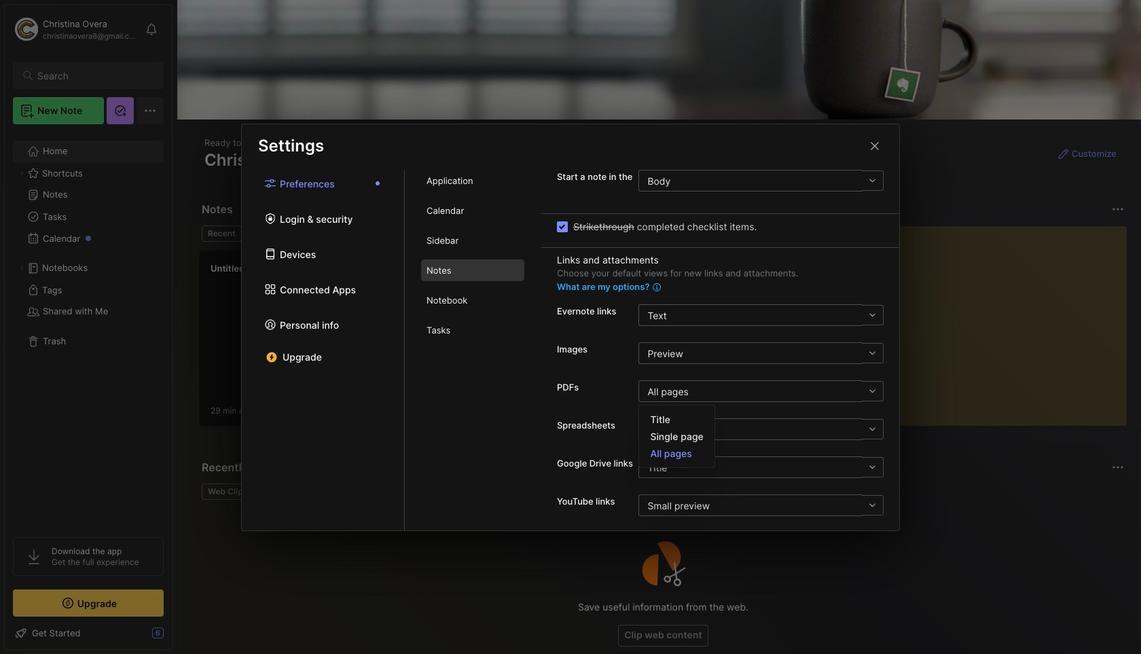 Task type: vqa. For each thing, say whether or not it's contained in the screenshot.
Start a new note in the body or title. field
yes



Task type: locate. For each thing, give the bounding box(es) containing it.
tree
[[5, 132, 172, 525]]

Choose default view option for YouTube links field
[[639, 495, 883, 516]]

None search field
[[37, 67, 151, 84]]

Choose default view option for Images field
[[639, 342, 883, 364]]

Choose default view option for Spreadsheets field
[[639, 418, 883, 440]]

row group
[[199, 250, 688, 435]]

tab list
[[242, 170, 405, 530], [405, 170, 541, 530], [202, 226, 807, 242]]

Start writing… text field
[[841, 226, 1126, 415]]

tree inside 'main' 'element'
[[5, 132, 172, 525]]

Select30 checkbox
[[557, 221, 568, 232]]

tab
[[421, 170, 524, 192], [421, 200, 524, 221], [202, 226, 242, 242], [247, 226, 302, 242], [421, 230, 524, 251], [421, 259, 524, 281], [421, 289, 524, 311], [421, 319, 524, 341], [202, 484, 254, 500]]

Choose default view option for PDFs field
[[639, 380, 883, 402]]



Task type: describe. For each thing, give the bounding box(es) containing it.
Start a new note in the body or title. field
[[639, 170, 884, 192]]

dropdown list menu
[[640, 411, 715, 462]]

main element
[[0, 0, 177, 654]]

Choose default view option for Google Drive links field
[[639, 456, 883, 478]]

close image
[[867, 138, 883, 154]]

expand notebooks image
[[18, 264, 26, 272]]

Search text field
[[37, 69, 151, 82]]

none search field inside 'main' 'element'
[[37, 67, 151, 84]]

Choose default view option for Evernote links field
[[639, 304, 883, 326]]



